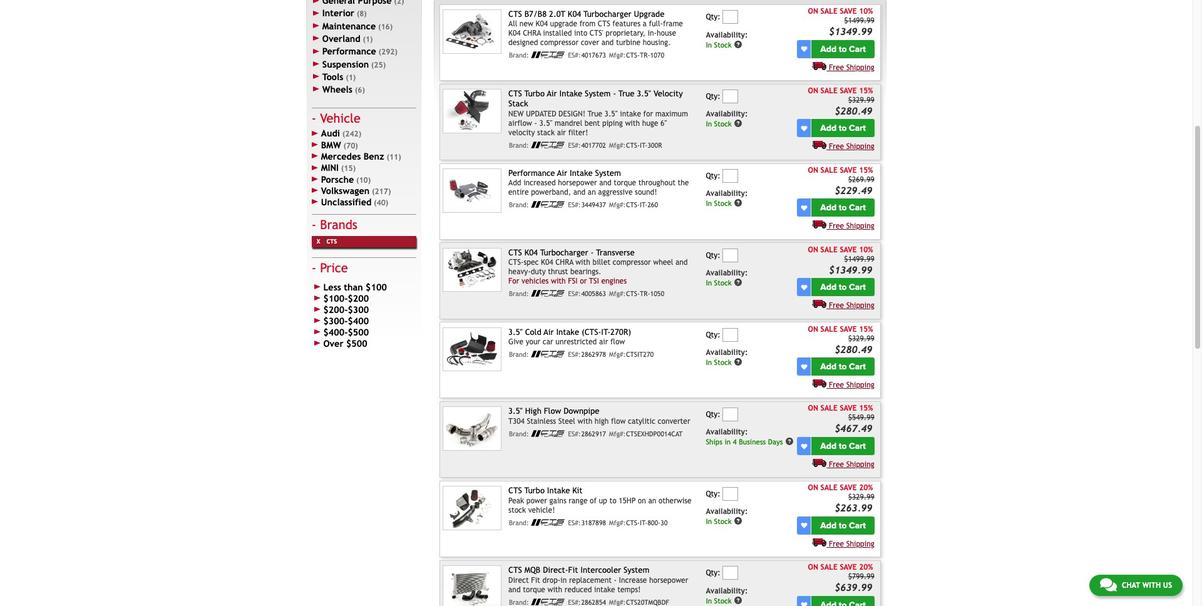 Task type: describe. For each thing, give the bounding box(es) containing it.
cts- for cts turbo air intake system - true 3.5" velocity stack
[[626, 141, 640, 149]]

mfg#: for cts mqb direct-fit intercooler system
[[609, 598, 626, 606]]

3449437
[[581, 201, 606, 209]]

air for cold
[[544, 327, 554, 337]]

- up 3.5″
[[613, 89, 616, 98]]

stock for cts turbo air intake system - true 3.5" velocity stack
[[714, 120, 732, 128]]

$100
[[366, 282, 387, 293]]

0 horizontal spatial true
[[588, 109, 602, 118]]

stock for cts mqb direct-fit intercooler system
[[714, 596, 732, 605]]

(8)
[[357, 10, 367, 18]]

intake inside cts mqb direct-fit intercooler system direct fit drop-in replacement - increase horsepower and torque with reduced intake temps!
[[594, 585, 615, 594]]

audi
[[321, 128, 340, 139]]

2862978
[[581, 351, 606, 358]]

piping
[[602, 119, 623, 127]]

direct
[[508, 576, 529, 585]]

thrust
[[548, 267, 568, 276]]

compressor inside cts k04 turbocharger - transverse cts-spec k04 chra with billet compressor wheel and heavy-duty thrust bearings. for vehicles with fsi or tsi engines
[[613, 258, 651, 267]]

qty: for 3.5" cold air intake (cts-it-270r)
[[706, 330, 720, 339]]

intake inside cts turbo intake kit peak power gains range of up to 15hp on an otherwise stock vehicle!
[[547, 486, 570, 495]]

converter
[[658, 417, 690, 426]]

chat with us link
[[1089, 575, 1183, 596]]

cover
[[581, 38, 599, 47]]

drop-
[[543, 576, 561, 585]]

cts'
[[590, 29, 603, 38]]

us
[[1163, 581, 1172, 590]]

$400
[[348, 316, 369, 326]]

free shipping for cts k04 turbocharger - transverse
[[829, 301, 875, 310]]

kit
[[572, 486, 583, 495]]

on for 3.5" high flow downpipe
[[808, 404, 818, 413]]

add to cart button for 3.5" high flow downpipe
[[812, 437, 875, 455]]

1 vertical spatial fit
[[531, 576, 540, 585]]

3.5" inside 3.5" cold air intake (cts-it-270r) give your car unrestricted air flow
[[508, 327, 523, 337]]

shipping for cts b7/b8 2.0t k04 turbocharger upgrade
[[846, 63, 875, 72]]

design!
[[559, 109, 586, 118]]

mfg#: for 3.5" high flow downpipe
[[609, 430, 626, 438]]

shipping for cts turbo air intake system - true 3.5" velocity stack
[[846, 142, 875, 151]]

x
[[317, 238, 320, 245]]

system inside performance air intake system add increased horsepower and torque throughout the entire powerband, and an aggressive sound!
[[595, 168, 621, 178]]

catylitic
[[628, 417, 656, 426]]

$200
[[348, 293, 369, 304]]

comments image
[[1100, 577, 1117, 592]]

huge
[[642, 119, 658, 127]]

$329.99 for cts turbo air intake system - true 3.5" velocity stack
[[848, 96, 875, 104]]

less than $100 $100-$200 $200-$300 $300-$400 $400-$500 over $500
[[323, 282, 387, 349]]

your
[[526, 337, 540, 346]]

in inside cts mqb direct-fit intercooler system direct fit drop-in replacement - increase horsepower and torque with reduced intake temps!
[[561, 576, 567, 585]]

to for performance air intake system
[[839, 202, 847, 213]]

stock for cts k04 turbocharger - transverse
[[714, 278, 732, 287]]

torque inside performance air intake system add increased horsepower and torque throughout the entire powerband, and an aggressive sound!
[[614, 179, 636, 187]]

es#4017673 - cts-tr-1070 -  cts b7/b8 2.0t k04 turbocharger upgrade  - all new k04 upgrade from cts features a full-frame k04 chra installed into cts' proprietary, in-house designed compressor cover and turbine housing. - cts - audi image
[[443, 9, 501, 54]]

free for cts turbo air intake system - true 3.5" velocity stack
[[829, 142, 844, 151]]

filter!
[[568, 128, 588, 137]]

upgrade
[[550, 20, 577, 28]]

cts inside "brands x cts"
[[327, 238, 337, 245]]

shipping for performance air intake system
[[846, 222, 875, 231]]

shipping for cts turbo intake kit
[[846, 540, 875, 548]]

k04 up upgrade
[[568, 9, 581, 19]]

new
[[520, 20, 533, 28]]

interior (8) maintenance (16) overland (1) performance (292) suspension (25) tools (1) wheels (6)
[[322, 8, 398, 95]]

intake inside the cts turbo air intake system - true 3.5" velocity stack new updated design! true 3.5″ intake for maximum airflow - 3.5" mandrel bent piping with huge 6″ velocity stack air filter!
[[559, 89, 582, 98]]

intake inside performance air intake system add increased horsepower and torque throughout the entire powerband, and an aggressive sound!
[[570, 168, 593, 178]]

reduced
[[565, 585, 592, 594]]

cts- for cts turbo intake kit
[[626, 519, 640, 526]]

$1349.99 for cts k04 turbocharger - transverse
[[829, 264, 873, 275]]

into
[[574, 29, 587, 38]]

air inside the cts turbo air intake system - true 3.5" velocity stack new updated design! true 3.5″ intake for maximum airflow - 3.5" mandrel bent piping with huge 6″ velocity stack air filter!
[[557, 128, 566, 137]]

4005863
[[581, 290, 606, 297]]

shipping for 3.5" cold air intake (cts-it-270r)
[[846, 381, 875, 390]]

range
[[569, 496, 588, 505]]

save for 3.5" cold air intake (cts-it-270r)
[[840, 325, 857, 333]]

es#: for car
[[568, 351, 581, 358]]

an inside performance air intake system add increased horsepower and torque throughout the entire powerband, and an aggressive sound!
[[588, 188, 596, 197]]

volkswagen
[[321, 185, 370, 196]]

add to wish list image for 3.5" high flow downpipe
[[801, 443, 807, 449]]

- down the updated
[[534, 119, 537, 127]]

add to wish list image for cts turbo intake kit
[[801, 522, 807, 529]]

add to cart button for cts turbo air intake system - true 3.5" velocity stack
[[812, 119, 875, 137]]

the
[[678, 179, 689, 187]]

and inside cts b7/b8 2.0t k04 turbocharger upgrade all new k04 upgrade from cts features a full-frame k04 chra installed into cts' proprietary, in-house designed compressor cover and turbine housing.
[[602, 38, 614, 47]]

house
[[657, 29, 676, 38]]

chra inside cts b7/b8 2.0t k04 turbocharger upgrade all new k04 upgrade from cts features a full-frame k04 chra installed into cts' proprietary, in-house designed compressor cover and turbine housing.
[[523, 29, 541, 38]]

brand: for cts turbo air intake system - true 3.5" velocity stack
[[509, 141, 529, 149]]

brand: for cts mqb direct-fit intercooler system
[[509, 598, 529, 606]]

wheel
[[653, 258, 673, 267]]

all
[[508, 20, 517, 28]]

updated
[[526, 109, 556, 118]]

es#2862854 - cts20tmqbdf - cts mqb direct-fit intercooler system  - direct fit drop-in replacement - increase horsepower and torque with reduced intake temps! - cts - audi volkswagen image
[[443, 566, 501, 606]]

cts k04 turbocharger - transverse link
[[508, 248, 635, 257]]

question sign image for 3.5" high flow downpipe
[[785, 437, 794, 446]]

6″
[[661, 119, 667, 127]]

bent
[[585, 119, 600, 127]]

$200-$300 link
[[312, 305, 416, 316]]

tr- for turbocharger
[[640, 52, 650, 59]]

ctsexhdp0014cat
[[626, 430, 683, 438]]

vehicle!
[[528, 506, 555, 514]]

free shipping image for 3.5" cold air intake (cts-it-270r)
[[812, 379, 827, 388]]

downpipe
[[564, 407, 600, 416]]

1 horizontal spatial (1)
[[363, 35, 373, 44]]

$100-$200 link
[[312, 293, 416, 305]]

in for cts k04 turbocharger - transverse
[[706, 278, 712, 287]]

$639.99
[[835, 582, 873, 593]]

in-
[[648, 29, 657, 38]]

free shipping image for cts k04 turbocharger - transverse
[[812, 299, 827, 308]]

shipping for 3.5" high flow downpipe
[[846, 460, 875, 469]]

k04 up spec
[[525, 248, 538, 257]]

es#: for up
[[568, 519, 581, 526]]

air inside performance air intake system add increased horsepower and torque throughout the entire powerband, and an aggressive sound!
[[557, 168, 567, 178]]

on sale save 10% $1499.99 $1349.99 for cts b7/b8 2.0t k04 turbocharger upgrade
[[808, 7, 875, 37]]

sale inside on sale save 20% $799.99 $639.99
[[821, 563, 838, 572]]

housing.
[[643, 38, 671, 47]]

an inside cts turbo intake kit peak power gains range of up to 15hp on an otherwise stock vehicle!
[[648, 496, 656, 505]]

$269.99
[[848, 175, 875, 184]]

es#4017702 - cts-it-300r -  cts turbo air intake system - true 3.5" velocity stack - new updated design! true 3.5 intake for maximum airflow - 3.5" mandrel bent piping with huge 6 velocity stack air filter! - cts - audi image
[[443, 89, 501, 133]]

add for performance air intake system
[[820, 202, 837, 213]]

cold
[[525, 327, 541, 337]]

horsepower inside cts mqb direct-fit intercooler system direct fit drop-in replacement - increase horsepower and torque with reduced intake temps!
[[649, 576, 688, 585]]

add to wish list image for $1349.99
[[801, 284, 807, 290]]

save inside on sale save 20% $799.99 $639.99
[[840, 563, 857, 572]]

free shipping for cts turbo intake kit
[[829, 540, 875, 548]]

sale for cts turbo air intake system - true 3.5" velocity stack
[[821, 86, 838, 95]]

brand: for 3.5" high flow downpipe
[[509, 430, 529, 438]]

free shipping image for $467.49
[[812, 458, 827, 467]]

save for cts turbo air intake system - true 3.5" velocity stack
[[840, 86, 857, 95]]

$280.49 for 3.5" cold air intake (cts-it-270r)
[[835, 343, 873, 355]]

qty: for cts k04 turbocharger - transverse
[[706, 251, 720, 260]]

sale for cts b7/b8 2.0t k04 turbocharger upgrade
[[821, 7, 838, 16]]

cts turbo air intake system - true 3.5" velocity stack new updated design! true 3.5″ intake for maximum airflow - 3.5" mandrel bent piping with huge 6″ velocity stack air filter!
[[508, 89, 688, 137]]

on for cts b7/b8 2.0t k04 turbocharger upgrade
[[808, 7, 818, 16]]

than
[[344, 282, 363, 293]]

(242)
[[342, 130, 361, 139]]

days
[[768, 437, 783, 446]]

question sign image for 3.5" cold air intake (cts-it-270r)
[[734, 358, 743, 366]]

unrestricted
[[556, 337, 597, 346]]

$300
[[348, 305, 369, 315]]

business
[[739, 437, 766, 446]]

on inside on sale save 20% $799.99 $639.99
[[808, 563, 818, 572]]

free shipping image for cts b7/b8 2.0t k04 turbocharger upgrade
[[812, 61, 827, 70]]

tools
[[322, 71, 343, 82]]

1050
[[650, 290, 664, 297]]

with left 'us'
[[1142, 581, 1161, 590]]

duty
[[531, 267, 546, 276]]

cts mqb direct-fit intercooler system direct fit drop-in replacement - increase horsepower and torque with reduced intake temps!
[[508, 566, 688, 594]]

qty: for cts turbo air intake system - true 3.5" velocity stack
[[706, 92, 720, 101]]

it- for $280.49
[[640, 141, 648, 149]]

t304
[[508, 417, 525, 426]]

cts up cts'
[[598, 20, 610, 28]]

bearings.
[[570, 267, 601, 276]]

3.5" cold air intake (cts-it-270r) give your car unrestricted air flow
[[508, 327, 631, 346]]

airflow
[[508, 119, 532, 127]]

ctsit270
[[626, 351, 654, 358]]

3.5" cold air intake (cts-it-270r) link
[[508, 327, 631, 337]]

save for 3.5" high flow downpipe
[[840, 404, 857, 413]]

free shipping for 3.5" high flow downpipe
[[829, 460, 875, 469]]

$400-$500 link
[[312, 327, 416, 338]]

in for cts turbo intake kit
[[706, 517, 712, 526]]

question sign image for cts turbo air intake system - true 3.5" velocity stack
[[734, 119, 743, 128]]

heavy-
[[508, 267, 531, 276]]

temps!
[[618, 585, 641, 594]]

with inside the cts turbo air intake system - true 3.5" velocity stack new updated design! true 3.5″ intake for maximum airflow - 3.5" mandrel bent piping with huge 6″ velocity stack air filter!
[[625, 119, 640, 127]]

es#: for with
[[568, 290, 581, 297]]

(cts-
[[582, 327, 601, 337]]

it- for $263.99
[[640, 519, 648, 526]]

increased
[[524, 179, 556, 187]]

availability: in stock for cts turbo intake kit
[[706, 507, 748, 526]]

it- for $229.49
[[640, 201, 648, 209]]

cart for cts b7/b8 2.0t k04 turbocharger upgrade
[[849, 44, 866, 54]]

suspension
[[322, 59, 369, 69]]

sale for cts turbo intake kit
[[821, 484, 838, 492]]

turbo for $280.49
[[524, 89, 545, 98]]

turbocharger inside cts b7/b8 2.0t k04 turbocharger upgrade all new k04 upgrade from cts features a full-frame k04 chra installed into cts' proprietary, in-house designed compressor cover and turbine housing.
[[583, 9, 632, 19]]

interior
[[322, 8, 354, 18]]

availability: in stock for cts turbo air intake system - true 3.5" velocity stack
[[706, 110, 748, 128]]

es#: 2862917 mfg#: ctsexhdp0014cat
[[568, 430, 683, 438]]

add to cart for performance air intake system
[[820, 202, 866, 213]]

add to wish list image for cts turbo air intake system - true 3.5" velocity stack
[[801, 125, 807, 131]]

shipping for cts k04 turbocharger - transverse
[[846, 301, 875, 310]]

(15)
[[341, 164, 356, 173]]

from
[[580, 20, 596, 28]]

availability: for performance air intake system
[[706, 189, 748, 198]]

with down thrust
[[551, 277, 566, 286]]

on
[[638, 496, 646, 505]]

10% for cts b7/b8 2.0t k04 turbocharger upgrade
[[859, 7, 873, 16]]

free shipping for cts turbo air intake system - true 3.5" velocity stack
[[829, 142, 875, 151]]

cart for performance air intake system
[[849, 202, 866, 213]]

in for cts b7/b8 2.0t k04 turbocharger upgrade
[[706, 40, 712, 49]]

stock for cts b7/b8 2.0t k04 turbocharger upgrade
[[714, 40, 732, 49]]

cts for cts k04 turbocharger - transverse
[[508, 248, 522, 257]]

free shipping image for performance air intake system
[[812, 220, 827, 229]]

up
[[599, 496, 607, 505]]

cts - corporate logo image for direct
[[531, 598, 565, 605]]

bmw
[[321, 139, 341, 150]]

sale for 3.5" high flow downpipe
[[821, 404, 838, 413]]

question sign image for performance air intake system
[[734, 199, 743, 207]]

cts turbo air intake system - true 3.5" velocity stack link
[[508, 89, 683, 108]]

cts - corporate logo image for spec
[[531, 290, 565, 297]]

mfg#: for performance air intake system
[[609, 201, 626, 209]]

stack
[[508, 99, 528, 108]]

mfg#: for cts turbo air intake system - true 3.5" velocity stack
[[609, 141, 626, 149]]



Task type: vqa. For each thing, say whether or not it's contained in the screenshot.


Task type: locate. For each thing, give the bounding box(es) containing it.
on for performance air intake system
[[808, 166, 818, 175]]

3 save from the top
[[840, 166, 857, 175]]

cts - corporate logo image
[[531, 52, 565, 58], [531, 141, 565, 148], [531, 201, 565, 208], [531, 290, 565, 297], [531, 351, 565, 357], [531, 430, 565, 437], [531, 519, 565, 526], [531, 598, 565, 605]]

true
[[619, 89, 634, 98], [588, 109, 602, 118]]

of
[[590, 496, 597, 505]]

cts inside cts mqb direct-fit intercooler system direct fit drop-in replacement - increase horsepower and torque with reduced intake temps!
[[508, 566, 522, 575]]

4 in from the top
[[706, 278, 712, 287]]

0 vertical spatial fit
[[568, 566, 578, 575]]

3 stock from the top
[[714, 199, 732, 208]]

turbo for $263.99
[[524, 486, 545, 495]]

1 vertical spatial tr-
[[640, 290, 650, 297]]

- down intercooler
[[614, 576, 617, 585]]

intake up design! at the left
[[559, 89, 582, 98]]

20% inside on sale save 20% $799.99 $639.99
[[859, 563, 873, 572]]

20% up the $263.99
[[859, 484, 873, 492]]

0 vertical spatial turbocharger
[[583, 9, 632, 19]]

free shipping image up on sale save 20% $329.99 $263.99
[[812, 458, 827, 467]]

cart for cts k04 turbocharger - transverse
[[849, 282, 866, 293]]

15% for cts turbo air intake system - true 3.5" velocity stack
[[859, 86, 873, 95]]

es#: down steel
[[568, 430, 581, 438]]

turbocharger inside cts k04 turbocharger - transverse cts-spec k04 chra with billet compressor wheel and heavy-duty thrust bearings. for vehicles with fsi or tsi engines
[[540, 248, 588, 257]]

3.5" up t304
[[508, 407, 523, 416]]

less
[[323, 282, 341, 293]]

2 on from the top
[[808, 86, 818, 95]]

engines
[[601, 277, 627, 286]]

and right wheel
[[676, 258, 688, 267]]

1 vertical spatial intake
[[594, 585, 615, 594]]

4 free shipping image from the top
[[812, 379, 827, 388]]

chat
[[1122, 581, 1140, 590]]

add to cart
[[820, 44, 866, 54], [820, 123, 866, 134], [820, 202, 866, 213], [820, 282, 866, 293], [820, 361, 866, 372], [820, 441, 866, 451], [820, 520, 866, 531]]

15% inside on sale save 15% $549.99 $467.49
[[859, 404, 873, 413]]

8 cts - corporate logo image from the top
[[531, 598, 565, 605]]

0 vertical spatial air
[[557, 128, 566, 137]]

over
[[323, 338, 343, 349]]

1 vertical spatial an
[[648, 496, 656, 505]]

upgrade
[[634, 9, 664, 19]]

cts- down sound!
[[626, 201, 640, 209]]

with left huge on the right
[[625, 119, 640, 127]]

tr- for transverse
[[640, 290, 650, 297]]

cts - corporate logo image down vehicle!
[[531, 519, 565, 526]]

(11)
[[387, 153, 401, 162]]

cts - corporate logo image down stainless
[[531, 430, 565, 437]]

3 15% from the top
[[859, 325, 873, 333]]

and down cts'
[[602, 38, 614, 47]]

intake down 4017702
[[570, 168, 593, 178]]

0 vertical spatial $329.99
[[848, 96, 875, 104]]

1 horizontal spatial air
[[599, 337, 608, 346]]

0 horizontal spatial intake
[[594, 585, 615, 594]]

1 vertical spatial (1)
[[346, 73, 356, 82]]

full-
[[649, 20, 663, 28]]

mfg#: down 'turbine'
[[609, 52, 626, 59]]

mfg#: left ctsit270
[[609, 351, 626, 358]]

wheels
[[322, 84, 353, 95]]

1 availability: in stock from the top
[[706, 30, 748, 49]]

cts - corporate logo image for gains
[[531, 519, 565, 526]]

0 horizontal spatial (1)
[[346, 73, 356, 82]]

cart for 3.5" cold air intake (cts-it-270r)
[[849, 361, 866, 372]]

20% inside on sale save 20% $329.99 $263.99
[[859, 484, 873, 492]]

to inside cts turbo intake kit peak power gains range of up to 15hp on an otherwise stock vehicle!
[[609, 496, 616, 505]]

3 in from the top
[[706, 199, 712, 208]]

add to wish list image
[[801, 284, 807, 290], [801, 602, 807, 606]]

2 add to wish list image from the top
[[801, 602, 807, 606]]

1 horizontal spatial torque
[[614, 179, 636, 187]]

2 vertical spatial system
[[624, 566, 649, 575]]

velocity
[[654, 89, 683, 98]]

$329.99 inside on sale save 20% $329.99 $263.99
[[848, 493, 875, 502]]

cart for cts turbo intake kit
[[849, 520, 866, 531]]

0 vertical spatial performance
[[322, 46, 376, 57]]

(1)
[[363, 35, 373, 44], [346, 73, 356, 82]]

6 brand: from the top
[[509, 430, 529, 438]]

question sign image for cts mqb direct-fit intercooler system
[[734, 596, 743, 605]]

7 free shipping from the top
[[829, 540, 875, 548]]

0 vertical spatial free shipping image
[[812, 141, 827, 149]]

1 horizontal spatial fit
[[568, 566, 578, 575]]

0 vertical spatial $1499.99
[[844, 16, 875, 25]]

4017673
[[581, 52, 606, 59]]

torque up aggressive
[[614, 179, 636, 187]]

and down direct at bottom left
[[508, 585, 521, 594]]

new
[[508, 109, 524, 118]]

3.5"
[[637, 89, 651, 98], [539, 119, 552, 127], [508, 327, 523, 337], [508, 407, 523, 416]]

mercedes
[[321, 151, 361, 162]]

5 add to wish list image from the top
[[801, 443, 807, 449]]

with inside the '3.5" high flow downpipe t304 stainless steel with high flow catylitic converter'
[[578, 417, 592, 426]]

turbo up stack
[[524, 89, 545, 98]]

es#: down unrestricted
[[568, 351, 581, 358]]

2 on sale save 10% $1499.99 $1349.99 from the top
[[808, 245, 875, 275]]

es#: down fsi
[[568, 290, 581, 297]]

es#: for throughout
[[568, 201, 581, 209]]

$1349.99
[[829, 26, 873, 37], [829, 264, 873, 275]]

and up 3449437
[[573, 188, 586, 197]]

0 vertical spatial (1)
[[363, 35, 373, 44]]

1 horizontal spatial chra
[[555, 258, 573, 267]]

cts right x
[[327, 238, 337, 245]]

cts for cts turbo intake kit
[[508, 486, 522, 495]]

brand: down for
[[509, 290, 529, 297]]

cts b7/b8 2.0t k04 turbocharger upgrade link
[[508, 9, 664, 19]]

on
[[808, 7, 818, 16], [808, 86, 818, 95], [808, 166, 818, 175], [808, 245, 818, 254], [808, 325, 818, 333], [808, 404, 818, 413], [808, 484, 818, 492], [808, 563, 818, 572]]

performance up suspension
[[322, 46, 376, 57]]

3.5" inside the '3.5" high flow downpipe t304 stainless steel with high flow catylitic converter'
[[508, 407, 523, 416]]

15hp
[[619, 496, 636, 505]]

cts-
[[626, 52, 640, 59], [626, 141, 640, 149], [626, 201, 640, 209], [508, 258, 524, 267], [626, 290, 640, 297], [626, 519, 640, 526]]

brand: down stock
[[509, 519, 529, 526]]

1 free shipping image from the top
[[812, 61, 827, 70]]

1 horizontal spatial true
[[619, 89, 634, 98]]

0 horizontal spatial fit
[[531, 576, 540, 585]]

on sale save 15% $329.99 $280.49 for cts turbo air intake system - true 3.5" velocity stack
[[808, 86, 875, 116]]

0 vertical spatial on sale save 15% $329.99 $280.49
[[808, 86, 875, 116]]

add to cart for 3.5" cold air intake (cts-it-270r)
[[820, 361, 866, 372]]

intake up 2862854
[[594, 585, 615, 594]]

es#: 4017673 mfg#: cts-tr-1070
[[568, 52, 664, 59]]

5 stock from the top
[[714, 358, 732, 367]]

(1) down suspension
[[346, 73, 356, 82]]

maintenance
[[322, 21, 376, 31]]

1 vertical spatial $1349.99
[[829, 264, 873, 275]]

to for cts turbo intake kit
[[839, 520, 847, 531]]

entire
[[508, 188, 529, 197]]

add to wish list image for 3.5" cold air intake (cts-it-270r)
[[801, 364, 807, 370]]

cts- left 300r
[[626, 141, 640, 149]]

$329.99 for 3.5" cold air intake (cts-it-270r)
[[848, 334, 875, 343]]

add inside performance air intake system add increased horsepower and torque throughout the entire powerband, and an aggressive sound!
[[508, 179, 521, 187]]

3 availability: from the top
[[706, 189, 748, 198]]

1 vertical spatial torque
[[523, 585, 545, 594]]

free shipping for performance air intake system
[[829, 222, 875, 231]]

2 availability: in stock from the top
[[706, 110, 748, 128]]

stock for cts turbo intake kit
[[714, 517, 732, 526]]

cts up stack
[[508, 89, 522, 98]]

free for cts turbo intake kit
[[829, 540, 844, 548]]

sale inside on sale save 20% $329.99 $263.99
[[821, 484, 838, 492]]

mfg#: for cts k04 turbocharger - transverse
[[609, 290, 626, 297]]

$1499.99 for cts b7/b8 2.0t k04 turbocharger upgrade
[[844, 16, 875, 25]]

$280.49 for cts turbo air intake system - true 3.5" velocity stack
[[835, 105, 873, 116]]

None text field
[[723, 10, 738, 24], [723, 169, 738, 183], [723, 328, 738, 342], [723, 407, 738, 421], [723, 566, 738, 580], [723, 10, 738, 24], [723, 169, 738, 183], [723, 328, 738, 342], [723, 407, 738, 421], [723, 566, 738, 580]]

add to wish list image
[[801, 46, 807, 52], [801, 125, 807, 131], [801, 205, 807, 211], [801, 364, 807, 370], [801, 443, 807, 449], [801, 522, 807, 529]]

brand: down velocity
[[509, 141, 529, 149]]

cts - corporate logo image for all
[[531, 52, 565, 58]]

and inside cts mqb direct-fit intercooler system direct fit drop-in replacement - increase horsepower and torque with reduced intake temps!
[[508, 585, 521, 594]]

cts - corporate logo image down powerband, at the left top of page
[[531, 201, 565, 208]]

true up bent
[[588, 109, 602, 118]]

2 $1349.99 from the top
[[829, 264, 873, 275]]

7 availability: from the top
[[706, 507, 748, 516]]

1 horizontal spatial compressor
[[613, 258, 651, 267]]

4 free from the top
[[829, 301, 844, 310]]

true up piping
[[619, 89, 634, 98]]

save inside on sale save 15% $549.99 $467.49
[[840, 404, 857, 413]]

0 horizontal spatial in
[[561, 576, 567, 585]]

qty: for performance air intake system
[[706, 172, 720, 180]]

add for cts turbo intake kit
[[820, 520, 837, 531]]

- up billet at the top of page
[[591, 248, 594, 257]]

stock
[[714, 40, 732, 49], [714, 120, 732, 128], [714, 199, 732, 208], [714, 278, 732, 287], [714, 358, 732, 367], [714, 517, 732, 526], [714, 596, 732, 605]]

cts inside cts turbo intake kit peak power gains range of up to 15hp on an otherwise stock vehicle!
[[508, 486, 522, 495]]

cts - corporate logo image for true
[[531, 141, 565, 148]]

5 sale from the top
[[821, 325, 838, 333]]

4 availability: in stock from the top
[[706, 269, 748, 287]]

k04 up duty
[[541, 258, 553, 267]]

1 vertical spatial 20%
[[859, 563, 873, 572]]

1 15% from the top
[[859, 86, 873, 95]]

es#3187898 - cts-it-800-30 - cts turbo intake kit  - peak power gains range of up to 15hp on an otherwise stock vehicle! - cts - bmw image
[[443, 486, 501, 530]]

brand: down the designed
[[509, 52, 529, 59]]

0 vertical spatial horsepower
[[558, 179, 597, 187]]

add to cart button for cts b7/b8 2.0t k04 turbocharger upgrade
[[812, 40, 875, 58]]

question sign image for cts b7/b8 2.0t k04 turbocharger upgrade
[[734, 40, 743, 49]]

1 free from the top
[[829, 63, 844, 72]]

20% for $639.99
[[859, 563, 873, 572]]

3.5" up for
[[637, 89, 651, 98]]

k04 down b7/b8
[[536, 20, 548, 28]]

performance air intake system link
[[508, 168, 621, 178]]

in left 4
[[725, 437, 731, 446]]

it- up es#: 2862978 mfg#: ctsit270
[[601, 327, 611, 337]]

horsepower up cts20tmqbdf
[[649, 576, 688, 585]]

in down the direct-
[[561, 576, 567, 585]]

0 vertical spatial flow
[[610, 337, 625, 346]]

cts- up heavy-
[[508, 258, 524, 267]]

(25)
[[371, 60, 386, 69]]

1 brand: from the top
[[509, 52, 529, 59]]

0 vertical spatial add to wish list image
[[801, 284, 807, 290]]

a
[[643, 20, 647, 28]]

1 vertical spatial $280.49
[[835, 343, 873, 355]]

800-
[[648, 519, 661, 526]]

cts- down 'turbine'
[[626, 52, 640, 59]]

0 horizontal spatial an
[[588, 188, 596, 197]]

15% inside the on sale save 15% $269.99 $229.49
[[859, 166, 873, 175]]

powerband,
[[531, 188, 571, 197]]

6 availability: from the top
[[706, 428, 748, 436]]

question sign image
[[734, 40, 743, 49], [734, 278, 743, 287], [785, 437, 794, 446], [734, 516, 743, 525]]

8 on from the top
[[808, 563, 818, 572]]

with down drop-
[[548, 585, 562, 594]]

5 cart from the top
[[849, 361, 866, 372]]

turbocharger up thrust
[[540, 248, 588, 257]]

5 add to cart from the top
[[820, 361, 866, 372]]

mfg#: right 2862917
[[609, 430, 626, 438]]

8 mfg#: from the top
[[609, 598, 626, 606]]

on sale save 15% $329.99 $280.49 for 3.5" cold air intake (cts-it-270r)
[[808, 325, 875, 355]]

it- left 30
[[640, 519, 648, 526]]

intake left for
[[620, 109, 641, 118]]

add to cart for 3.5" high flow downpipe
[[820, 441, 866, 451]]

(1) down maintenance on the top of the page
[[363, 35, 373, 44]]

- inside cts mqb direct-fit intercooler system direct fit drop-in replacement - increase horsepower and torque with reduced intake temps!
[[614, 576, 617, 585]]

7 save from the top
[[840, 484, 857, 492]]

performance inside interior (8) maintenance (16) overland (1) performance (292) suspension (25) tools (1) wheels (6)
[[322, 46, 376, 57]]

question sign image for cts k04 turbocharger - transverse
[[734, 278, 743, 287]]

1 10% from the top
[[859, 7, 873, 16]]

add to cart for cts k04 turbocharger - transverse
[[820, 282, 866, 293]]

overland
[[322, 33, 360, 44]]

0 horizontal spatial torque
[[523, 585, 545, 594]]

es#: down the "reduced"
[[568, 598, 581, 606]]

system inside cts mqb direct-fit intercooler system direct fit drop-in replacement - increase horsepower and torque with reduced intake temps!
[[624, 566, 649, 575]]

less than $100 link
[[312, 282, 416, 293]]

on sale save 15% $329.99 $280.49
[[808, 86, 875, 116], [808, 325, 875, 355]]

0 vertical spatial air
[[547, 89, 557, 98]]

flow up es#: 2862917 mfg#: ctsexhdp0014cat
[[611, 417, 626, 426]]

0 horizontal spatial air
[[557, 128, 566, 137]]

cts up heavy-
[[508, 248, 522, 257]]

torque down direct at bottom left
[[523, 585, 545, 594]]

mandrel
[[555, 119, 582, 127]]

2 cart from the top
[[849, 123, 866, 134]]

es#: left the 3187898
[[568, 519, 581, 526]]

7 brand: from the top
[[509, 519, 529, 526]]

vehicles
[[522, 277, 549, 286]]

brand: for performance air intake system
[[509, 201, 529, 209]]

turbo inside cts turbo intake kit peak power gains range of up to 15hp on an otherwise stock vehicle!
[[524, 486, 545, 495]]

horsepower down 'performance air intake system' link
[[558, 179, 597, 187]]

1 question sign image from the top
[[734, 119, 743, 128]]

air up powerband, at the left top of page
[[557, 168, 567, 178]]

in for cts mqb direct-fit intercooler system
[[706, 596, 712, 605]]

0 vertical spatial on sale save 10% $1499.99 $1349.99
[[808, 7, 875, 37]]

0 vertical spatial chra
[[523, 29, 541, 38]]

on sale save 10% $1499.99 $1349.99 for cts k04 turbocharger - transverse
[[808, 245, 875, 275]]

system inside the cts turbo air intake system - true 3.5" velocity stack new updated design! true 3.5″ intake for maximum airflow - 3.5" mandrel bent piping with huge 6″ velocity stack air filter!
[[585, 89, 611, 98]]

3 free shipping image from the top
[[812, 538, 827, 547]]

es#2862978 - ctsit270 - 3.5" cold air intake (cts-it-270r) - give your car unrestricted air flow - cts - audi volkswagen image
[[443, 327, 501, 371]]

2862854
[[581, 598, 606, 606]]

on inside on sale save 20% $329.99 $263.99
[[808, 484, 818, 492]]

2 on sale save 15% $329.99 $280.49 from the top
[[808, 325, 875, 355]]

1 horizontal spatial intake
[[620, 109, 641, 118]]

6 save from the top
[[840, 404, 857, 413]]

es#: for flow
[[568, 430, 581, 438]]

260
[[648, 201, 658, 209]]

system up aggressive
[[595, 168, 621, 178]]

3 cart from the top
[[849, 202, 866, 213]]

0 vertical spatial turbo
[[524, 89, 545, 98]]

2 vertical spatial air
[[544, 327, 554, 337]]

aggressive
[[598, 188, 633, 197]]

0 vertical spatial system
[[585, 89, 611, 98]]

0 horizontal spatial horsepower
[[558, 179, 597, 187]]

on inside the on sale save 15% $269.99 $229.49
[[808, 166, 818, 175]]

2 tr- from the top
[[640, 290, 650, 297]]

sale inside on sale save 15% $549.99 $467.49
[[821, 404, 838, 413]]

air up 'car' at bottom left
[[544, 327, 554, 337]]

cts - corporate logo image down 'car' at bottom left
[[531, 351, 565, 357]]

unclassified
[[321, 197, 371, 207]]

$329.99 for cts turbo intake kit
[[848, 493, 875, 502]]

brand: down the give
[[509, 351, 529, 358]]

availability: ships in 4 business days
[[706, 428, 783, 446]]

direct-
[[543, 566, 568, 575]]

brand: down direct at bottom left
[[509, 598, 529, 606]]

transverse
[[596, 248, 635, 257]]

4 es#: from the top
[[568, 290, 581, 297]]

10% for cts k04 turbocharger - transverse
[[859, 245, 873, 254]]

performance up increased
[[508, 168, 555, 178]]

flow inside the '3.5" high flow downpipe t304 stainless steel with high flow catylitic converter'
[[611, 417, 626, 426]]

availability: for cts turbo air intake system - true 3.5" velocity stack
[[706, 110, 748, 119]]

intake inside 3.5" cold air intake (cts-it-270r) give your car unrestricted air flow
[[556, 327, 579, 337]]

1 vertical spatial $329.99
[[848, 334, 875, 343]]

free
[[829, 63, 844, 72], [829, 142, 844, 151], [829, 222, 844, 231], [829, 301, 844, 310], [829, 381, 844, 390], [829, 460, 844, 469], [829, 540, 844, 548]]

0 vertical spatial intake
[[620, 109, 641, 118]]

4 save from the top
[[840, 245, 857, 254]]

1 vertical spatial turbocharger
[[540, 248, 588, 257]]

1 horizontal spatial in
[[725, 437, 731, 446]]

steel
[[558, 417, 575, 426]]

mfg#: for 3.5" cold air intake (cts-it-270r)
[[609, 351, 626, 358]]

increase
[[619, 576, 647, 585]]

1 vertical spatial air
[[557, 168, 567, 178]]

1 shipping from the top
[[846, 63, 875, 72]]

availability: for 3.5" high flow downpipe
[[706, 428, 748, 436]]

1 vertical spatial performance
[[508, 168, 555, 178]]

save for performance air intake system
[[840, 166, 857, 175]]

fit up replacement
[[568, 566, 578, 575]]

7 free from the top
[[829, 540, 844, 548]]

cts up direct at bottom left
[[508, 566, 522, 575]]

cts - corporate logo image for steel
[[531, 430, 565, 437]]

1 vertical spatial free shipping image
[[812, 458, 827, 467]]

air
[[547, 89, 557, 98], [557, 168, 567, 178], [544, 327, 554, 337]]

cts b7/b8 2.0t k04 turbocharger upgrade all new k04 upgrade from cts features a full-frame k04 chra installed into cts' proprietary, in-house designed compressor cover and turbine housing.
[[508, 9, 683, 47]]

1 vertical spatial turbo
[[524, 486, 545, 495]]

cts for cts b7/b8 2.0t k04 turbocharger upgrade
[[508, 9, 522, 19]]

save inside the on sale save 15% $269.99 $229.49
[[840, 166, 857, 175]]

$400-
[[323, 327, 348, 338]]

cts for cts mqb direct-fit intercooler system
[[508, 566, 522, 575]]

es#: for stack
[[568, 141, 581, 149]]

0 vertical spatial in
[[725, 437, 731, 446]]

1 horizontal spatial an
[[648, 496, 656, 505]]

1 vertical spatial true
[[588, 109, 602, 118]]

cts - corporate logo image for horsepower
[[531, 201, 565, 208]]

qty: for cts turbo intake kit
[[706, 489, 720, 498]]

and inside cts k04 turbocharger - transverse cts-spec k04 chra with billet compressor wheel and heavy-duty thrust bearings. for vehicles with fsi or tsi engines
[[676, 258, 688, 267]]

1 $1349.99 from the top
[[829, 26, 873, 37]]

1 vertical spatial air
[[599, 337, 608, 346]]

cts- inside cts k04 turbocharger - transverse cts-spec k04 chra with billet compressor wheel and heavy-duty thrust bearings. for vehicles with fsi or tsi engines
[[508, 258, 524, 267]]

cts - corporate logo image down installed
[[531, 52, 565, 58]]

add to cart button for cts turbo intake kit
[[812, 517, 875, 535]]

2 es#: from the top
[[568, 141, 581, 149]]

horsepower inside performance air intake system add increased horsepower and torque throughout the entire powerband, and an aggressive sound!
[[558, 179, 597, 187]]

2 brand: from the top
[[509, 141, 529, 149]]

7 add to cart from the top
[[820, 520, 866, 531]]

to for 3.5" high flow downpipe
[[839, 441, 847, 451]]

it- down huge on the right
[[640, 141, 648, 149]]

- inside cts k04 turbocharger - transverse cts-spec k04 chra with billet compressor wheel and heavy-duty thrust bearings. for vehicles with fsi or tsi engines
[[591, 248, 594, 257]]

free for performance air intake system
[[829, 222, 844, 231]]

sale for performance air intake system
[[821, 166, 838, 175]]

3 cts - corporate logo image from the top
[[531, 201, 565, 208]]

1 add to wish list image from the top
[[801, 46, 807, 52]]

3 on from the top
[[808, 166, 818, 175]]

cts up all
[[508, 9, 522, 19]]

1 vertical spatial $1499.99
[[844, 255, 875, 263]]

with up bearings.
[[576, 258, 590, 267]]

0 vertical spatial tr-
[[640, 52, 650, 59]]

brand: down t304
[[509, 430, 529, 438]]

cts- for cts b7/b8 2.0t k04 turbocharger upgrade
[[626, 52, 640, 59]]

1 in from the top
[[706, 40, 712, 49]]

2 turbo from the top
[[524, 486, 545, 495]]

8 brand: from the top
[[509, 598, 529, 606]]

add for cts b7/b8 2.0t k04 turbocharger upgrade
[[820, 44, 837, 54]]

air down the "mandrel" on the top of page
[[557, 128, 566, 137]]

0 vertical spatial $500
[[348, 327, 369, 338]]

1 cart from the top
[[849, 44, 866, 54]]

2 free shipping image from the top
[[812, 220, 827, 229]]

question sign image
[[734, 119, 743, 128], [734, 199, 743, 207], [734, 358, 743, 366], [734, 596, 743, 605]]

3 mfg#: from the top
[[609, 201, 626, 209]]

cts20tmqbdf
[[626, 598, 669, 606]]

es#: left 4017673
[[568, 52, 581, 59]]

with inside cts mqb direct-fit intercooler system direct fit drop-in replacement - increase horsepower and torque with reduced intake temps!
[[548, 585, 562, 594]]

1 vertical spatial on sale save 10% $1499.99 $1349.99
[[808, 245, 875, 275]]

chat with us
[[1122, 581, 1172, 590]]

availability: inside availability: ships in 4 business days
[[706, 428, 748, 436]]

mfg#: right the 3187898
[[609, 519, 626, 526]]

4 sale from the top
[[821, 245, 838, 254]]

air inside 3.5" cold air intake (cts-it-270r) give your car unrestricted air flow
[[544, 327, 554, 337]]

on for cts turbo intake kit
[[808, 484, 818, 492]]

cts- left 800- on the right bottom
[[626, 519, 640, 526]]

availability: in stock for performance air intake system
[[706, 189, 748, 208]]

1 qty: from the top
[[706, 13, 720, 21]]

3.5" up the give
[[508, 327, 523, 337]]

availability: in stock for 3.5" cold air intake (cts-it-270r)
[[706, 348, 748, 367]]

es#: for in
[[568, 598, 581, 606]]

to for cts turbo air intake system - true 3.5" velocity stack
[[839, 123, 847, 134]]

save inside on sale save 20% $329.99 $263.99
[[840, 484, 857, 492]]

k04 down all
[[508, 29, 521, 38]]

0 vertical spatial $1349.99
[[829, 26, 873, 37]]

es#:
[[568, 52, 581, 59], [568, 141, 581, 149], [568, 201, 581, 209], [568, 290, 581, 297], [568, 351, 581, 358], [568, 430, 581, 438], [568, 519, 581, 526], [568, 598, 581, 606]]

2 add to cart button from the top
[[812, 119, 875, 137]]

$263.99
[[835, 502, 873, 514]]

0 vertical spatial $280.49
[[835, 105, 873, 116]]

1 vertical spatial in
[[561, 576, 567, 585]]

availability: for cts b7/b8 2.0t k04 turbocharger upgrade
[[706, 30, 748, 39]]

replacement
[[569, 576, 612, 585]]

0 vertical spatial compressor
[[540, 38, 579, 47]]

1 mfg#: from the top
[[609, 52, 626, 59]]

mqb
[[525, 566, 540, 575]]

2 in from the top
[[706, 120, 712, 128]]

stack
[[537, 128, 555, 137]]

flow inside 3.5" cold air intake (cts-it-270r) give your car unrestricted air flow
[[610, 337, 625, 346]]

0 vertical spatial torque
[[614, 179, 636, 187]]

1 horizontal spatial performance
[[508, 168, 555, 178]]

1 vertical spatial on sale save 15% $329.99 $280.49
[[808, 325, 875, 355]]

mfg#: down temps!
[[609, 598, 626, 606]]

0 vertical spatial 20%
[[859, 484, 873, 492]]

flow down 270r)
[[610, 337, 625, 346]]

availability: for cts turbo intake kit
[[706, 507, 748, 516]]

1 free shipping image from the top
[[812, 141, 827, 149]]

2.0t
[[549, 9, 565, 19]]

1 add to wish list image from the top
[[801, 284, 807, 290]]

air inside the cts turbo air intake system - true 3.5" velocity stack new updated design! true 3.5″ intake for maximum airflow - 3.5" mandrel bent piping with huge 6″ velocity stack air filter!
[[547, 89, 557, 98]]

$200-
[[323, 305, 348, 315]]

6 free shipping from the top
[[829, 460, 875, 469]]

5 qty: from the top
[[706, 330, 720, 339]]

2 availability: from the top
[[706, 110, 748, 119]]

1 vertical spatial 10%
[[859, 245, 873, 254]]

1 vertical spatial compressor
[[613, 258, 651, 267]]

cart for 3.5" high flow downpipe
[[849, 441, 866, 451]]

8 save from the top
[[840, 563, 857, 572]]

intake up the gains
[[547, 486, 570, 495]]

over $500 link
[[312, 338, 416, 350]]

6 cts - corporate logo image from the top
[[531, 430, 565, 437]]

cts inside cts k04 turbocharger - transverse cts-spec k04 chra with billet compressor wheel and heavy-duty thrust bearings. for vehicles with fsi or tsi engines
[[508, 248, 522, 257]]

turbo inside the cts turbo air intake system - true 3.5" velocity stack new updated design! true 3.5″ intake for maximum airflow - 3.5" mandrel bent piping with huge 6″ velocity stack air filter!
[[524, 89, 545, 98]]

to for 3.5" cold air intake (cts-it-270r)
[[839, 361, 847, 372]]

cts inside the cts turbo air intake system - true 3.5" velocity stack new updated design! true 3.5″ intake for maximum airflow - 3.5" mandrel bent piping with huge 6″ velocity stack air filter!
[[508, 89, 522, 98]]

chra inside cts k04 turbocharger - transverse cts-spec k04 chra with billet compressor wheel and heavy-duty thrust bearings. for vehicles with fsi or tsi engines
[[555, 258, 573, 267]]

es#2862917 - ctsexhdp0014cat - 3.5" high flow downpipe - t304 stainless steel with high flow catylitic converter - cts - volkswagen image
[[443, 407, 501, 451]]

compressor down installed
[[540, 38, 579, 47]]

cts - corporate logo image for 270r)
[[531, 351, 565, 357]]

6 sale from the top
[[821, 404, 838, 413]]

cts for cts turbo air intake system - true 3.5" velocity stack
[[508, 89, 522, 98]]

0 vertical spatial an
[[588, 188, 596, 197]]

qty: for cts mqb direct-fit intercooler system
[[706, 569, 720, 578]]

free shipping for cts b7/b8 2.0t k04 turbocharger upgrade
[[829, 63, 875, 72]]

1 vertical spatial $500
[[346, 338, 367, 349]]

1 vertical spatial flow
[[611, 417, 626, 426]]

0 horizontal spatial chra
[[523, 29, 541, 38]]

fsi
[[568, 277, 578, 286]]

it- inside 3.5" cold air intake (cts-it-270r) give your car unrestricted air flow
[[601, 327, 611, 337]]

air inside 3.5" cold air intake (cts-it-270r) give your car unrestricted air flow
[[599, 337, 608, 346]]

2 vertical spatial $329.99
[[848, 493, 875, 502]]

free shipping image
[[812, 61, 827, 70], [812, 220, 827, 229], [812, 299, 827, 308], [812, 379, 827, 388]]

1 vertical spatial chra
[[555, 258, 573, 267]]

1 tr- from the top
[[640, 52, 650, 59]]

8 qty: from the top
[[706, 569, 720, 578]]

3.5" up the stack
[[539, 119, 552, 127]]

torque
[[614, 179, 636, 187], [523, 585, 545, 594]]

sale
[[821, 7, 838, 16], [821, 86, 838, 95], [821, 166, 838, 175], [821, 245, 838, 254], [821, 325, 838, 333], [821, 404, 838, 413], [821, 484, 838, 492], [821, 563, 838, 572]]

on inside on sale save 15% $549.99 $467.49
[[808, 404, 818, 413]]

0 vertical spatial 10%
[[859, 7, 873, 16]]

6 stock from the top
[[714, 517, 732, 526]]

add to wish list image for cts b7/b8 2.0t k04 turbocharger upgrade
[[801, 46, 807, 52]]

cts - corporate logo image down drop-
[[531, 598, 565, 605]]

compressor inside cts b7/b8 2.0t k04 turbocharger upgrade all new k04 upgrade from cts features a full-frame k04 chra installed into cts' proprietary, in-house designed compressor cover and turbine housing.
[[540, 38, 579, 47]]

3 qty: from the top
[[706, 172, 720, 180]]

6 on from the top
[[808, 404, 818, 413]]

1 vertical spatial add to wish list image
[[801, 602, 807, 606]]

it- down sound!
[[640, 201, 648, 209]]

es#: 3449437 mfg#: cts-it-260
[[568, 201, 658, 209]]

2 question sign image from the top
[[734, 199, 743, 207]]

proprietary,
[[606, 29, 646, 38]]

and up aggressive
[[599, 179, 612, 187]]

fit down mqb
[[531, 576, 540, 585]]

free shipping image up on sale save 20% $799.99 $639.99
[[812, 538, 827, 547]]

None text field
[[723, 90, 738, 103], [723, 248, 738, 262], [723, 487, 738, 501], [723, 90, 738, 103], [723, 248, 738, 262], [723, 487, 738, 501]]

mfg#: down piping
[[609, 141, 626, 149]]

intercooler
[[581, 566, 621, 575]]

vehicle
[[320, 111, 361, 126]]

6 cart from the top
[[849, 441, 866, 451]]

3 add to wish list image from the top
[[801, 205, 807, 211]]

4 cart from the top
[[849, 282, 866, 293]]

4 cts - corporate logo image from the top
[[531, 290, 565, 297]]

add to cart button for performance air intake system
[[812, 199, 875, 217]]

7 sale from the top
[[821, 484, 838, 492]]

8 availability: from the top
[[706, 587, 748, 595]]

7 es#: from the top
[[568, 519, 581, 526]]

6 shipping from the top
[[846, 460, 875, 469]]

an right "on"
[[648, 496, 656, 505]]

8 es#: from the top
[[568, 598, 581, 606]]

give
[[508, 337, 523, 346]]

$100-
[[323, 293, 348, 304]]

add for 3.5" high flow downpipe
[[820, 441, 837, 451]]

es#4005863 - cts-tr-1050 - cts k04 turbocharger - transverse - cts-spec k04 chra with billet compressor wheel and heavy-duty thrust bearings. - cts - audi volkswagen image
[[443, 248, 501, 292]]

cts up peak
[[508, 486, 522, 495]]

in inside availability: ships in 4 business days
[[725, 437, 731, 446]]

benz
[[364, 151, 384, 162]]

2 free shipping from the top
[[829, 142, 875, 151]]

system up increase
[[624, 566, 649, 575]]

intake up unrestricted
[[556, 327, 579, 337]]

0 vertical spatial true
[[619, 89, 634, 98]]

free shipping image up the on sale save 15% $269.99 $229.49
[[812, 141, 827, 149]]

1 horizontal spatial horsepower
[[649, 576, 688, 585]]

free shipping image
[[812, 141, 827, 149], [812, 458, 827, 467], [812, 538, 827, 547]]

4 mfg#: from the top
[[609, 290, 626, 297]]

1 vertical spatial system
[[595, 168, 621, 178]]

with down downpipe
[[578, 417, 592, 426]]

es#3449437 - cts-it-260 - performance air intake system  - add increased horsepower and torque throughout the entire powerband, and an aggressive sound! - cts - audi image
[[443, 168, 501, 213]]

0 horizontal spatial performance
[[322, 46, 376, 57]]

torque inside cts mqb direct-fit intercooler system direct fit drop-in replacement - increase horsepower and torque with reduced intake temps!
[[523, 585, 545, 594]]

15% for 3.5" cold air intake (cts-it-270r)
[[859, 325, 873, 333]]

sale inside the on sale save 15% $269.99 $229.49
[[821, 166, 838, 175]]

0 horizontal spatial compressor
[[540, 38, 579, 47]]

performance inside performance air intake system add increased horsepower and torque throughout the entire powerband, and an aggressive sound!
[[508, 168, 555, 178]]

1 availability: from the top
[[706, 30, 748, 39]]

1 add to cart button from the top
[[812, 40, 875, 58]]

4 15% from the top
[[859, 404, 873, 413]]

6 availability: in stock from the top
[[706, 507, 748, 526]]

3 availability: in stock from the top
[[706, 189, 748, 208]]

free for 3.5" cold air intake (cts-it-270r)
[[829, 381, 844, 390]]

brands x cts
[[317, 218, 357, 245]]

6 in from the top
[[706, 517, 712, 526]]

2 $329.99 from the top
[[848, 334, 875, 343]]

(292)
[[378, 48, 398, 57]]

3.5″
[[605, 109, 618, 118]]

cts- down engines
[[626, 290, 640, 297]]

tr-
[[640, 52, 650, 59], [640, 290, 650, 297]]

availability: in stock for cts k04 turbocharger - transverse
[[706, 269, 748, 287]]

2 vertical spatial free shipping image
[[812, 538, 827, 547]]

5 brand: from the top
[[509, 351, 529, 358]]

6 free from the top
[[829, 460, 844, 469]]

7 shipping from the top
[[846, 540, 875, 548]]

4 brand: from the top
[[509, 290, 529, 297]]

es#: 2862978 mfg#: ctsit270
[[568, 351, 654, 358]]

1 vertical spatial horsepower
[[649, 576, 688, 585]]

turbo up power
[[524, 486, 545, 495]]

es#: for upgrade
[[568, 52, 581, 59]]

$799.99
[[848, 572, 875, 581]]

$1499.99 for cts k04 turbocharger - transverse
[[844, 255, 875, 263]]

compressor down transverse
[[613, 258, 651, 267]]

intake inside the cts turbo air intake system - true 3.5" velocity stack new updated design! true 3.5″ intake for maximum airflow - 3.5" mandrel bent piping with huge 6″ velocity stack air filter!
[[620, 109, 641, 118]]

10%
[[859, 7, 873, 16], [859, 245, 873, 254]]

1 $1499.99 from the top
[[844, 16, 875, 25]]

brand: for cts b7/b8 2.0t k04 turbocharger upgrade
[[509, 52, 529, 59]]



